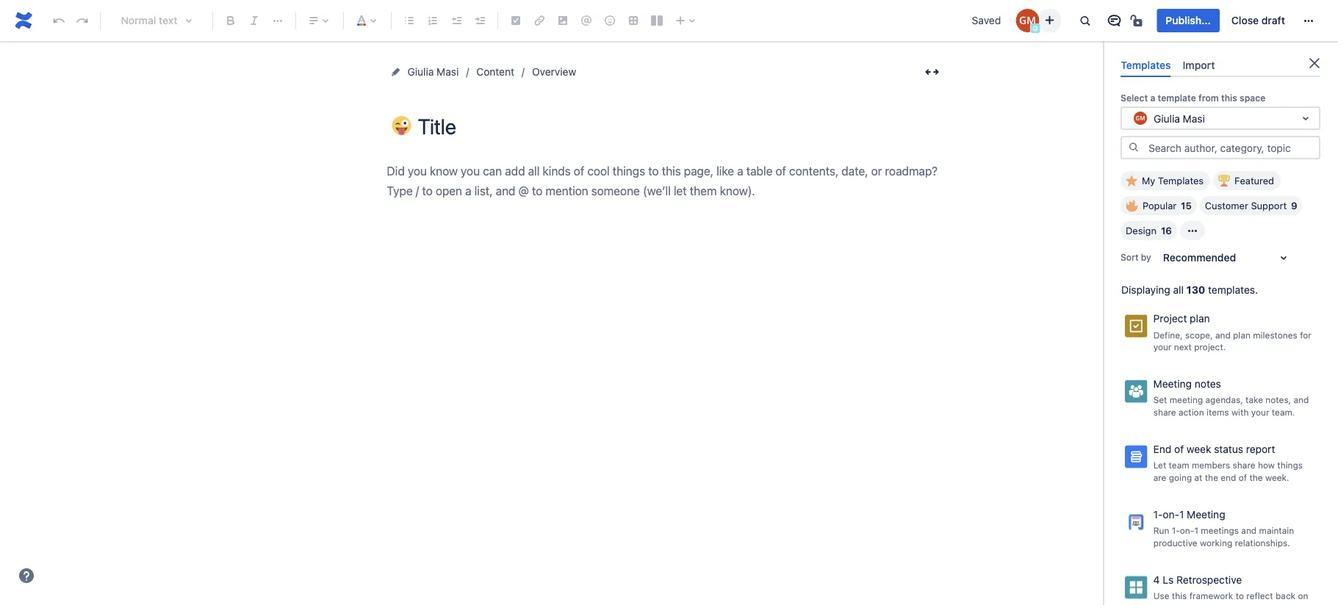 Task type: describe. For each thing, give the bounding box(es) containing it.
confluence image
[[12, 9, 35, 32]]

1 vertical spatial giulia
[[1154, 112, 1180, 124]]

by
[[1141, 252, 1152, 263]]

from
[[1199, 93, 1219, 103]]

9
[[1292, 200, 1298, 211]]

no restrictions image
[[1129, 12, 1147, 29]]

table image
[[625, 12, 642, 29]]

how
[[1258, 461, 1275, 471]]

0 vertical spatial 1-
[[1154, 509, 1163, 521]]

1 horizontal spatial plan
[[1234, 330, 1251, 340]]

draft
[[1262, 14, 1286, 26]]

retrospective
[[1177, 574, 1242, 586]]

content link
[[477, 63, 515, 81]]

action item image
[[507, 12, 525, 29]]

0 vertical spatial masi
[[437, 66, 459, 78]]

meeting
[[1170, 395, 1203, 406]]

what
[[1264, 604, 1284, 606]]

define,
[[1154, 330, 1183, 340]]

members
[[1192, 461, 1231, 471]]

4 ls retrospective use this framework to reflect back on your team?s work and use what youv
[[1154, 574, 1311, 606]]

publish...
[[1166, 14, 1211, 26]]

design 16
[[1126, 225, 1172, 236]]

recommended
[[1164, 252, 1237, 264]]

space
[[1240, 93, 1266, 103]]

templates inside 'my templates' button
[[1158, 175, 1204, 186]]

popular
[[1143, 200, 1177, 211]]

layouts image
[[648, 12, 666, 29]]

add image, video, or file image
[[554, 12, 572, 29]]

1 horizontal spatial giulia masi
[[1154, 112, 1205, 124]]

1 vertical spatial of
[[1239, 473, 1247, 483]]

end
[[1221, 473, 1237, 483]]

content
[[477, 66, 515, 78]]

run
[[1154, 526, 1170, 536]]

project.
[[1195, 342, 1226, 352]]

bold ⌘b image
[[222, 12, 240, 29]]

select a template from this space
[[1121, 93, 1266, 103]]

featured button
[[1214, 171, 1281, 191]]

1 the from the left
[[1205, 473, 1219, 483]]

end of week status report let team members share how things are going at the end of the week.
[[1154, 444, 1303, 483]]

and inside 4 ls retrospective use this framework to reflect back on your team?s work and use what youv
[[1229, 604, 1244, 606]]

invite to edit image
[[1041, 11, 1059, 29]]

meeting notes set meeting agendas, take notes, and share action items with your team.
[[1154, 378, 1309, 418]]

emoji image
[[601, 12, 619, 29]]

1 vertical spatial on-
[[1180, 526, 1195, 536]]

framework
[[1190, 591, 1234, 602]]

more formatting image
[[269, 12, 287, 29]]

for
[[1300, 330, 1312, 340]]

bullet list ⌘⇧8 image
[[401, 12, 418, 29]]

team
[[1169, 461, 1190, 471]]

reflect
[[1247, 591, 1274, 602]]

action
[[1179, 407, 1205, 418]]

meetings
[[1201, 526, 1239, 536]]

overview link
[[532, 63, 576, 81]]

giulia masi link
[[408, 63, 459, 81]]

use
[[1154, 591, 1170, 602]]

saved
[[972, 14, 1001, 26]]

comment icon image
[[1106, 12, 1124, 29]]

your inside 4 ls retrospective use this framework to reflect back on your team?s work and use what youv
[[1154, 604, 1172, 606]]

1 vertical spatial masi
[[1183, 112, 1205, 124]]

move this page image
[[390, 66, 402, 78]]

sort
[[1121, 252, 1139, 263]]

help image
[[18, 567, 35, 585]]

on
[[1298, 591, 1309, 602]]

and inside the project plan define, scope, and plan milestones for your next project.
[[1216, 330, 1231, 340]]

my templates button
[[1121, 171, 1211, 191]]

giulia masi image
[[1016, 9, 1040, 32]]

meeting inside meeting notes set meeting agendas, take notes, and share action items with your team.
[[1154, 378, 1192, 390]]

your inside meeting notes set meeting agendas, take notes, and share action items with your team.
[[1252, 407, 1270, 418]]

with
[[1232, 407, 1249, 418]]

0 horizontal spatial of
[[1175, 444, 1184, 456]]

things
[[1278, 461, 1303, 471]]

milestones
[[1254, 330, 1298, 340]]

Search author, category, topic field
[[1145, 138, 1319, 158]]

redo ⌘⇧z image
[[74, 12, 91, 29]]

customer
[[1205, 200, 1249, 211]]

support
[[1251, 200, 1287, 211]]

notes
[[1195, 378, 1222, 390]]

featured
[[1235, 175, 1275, 186]]

template
[[1158, 93, 1197, 103]]

report
[[1247, 444, 1276, 456]]

overview
[[532, 66, 576, 78]]

0 vertical spatial on-
[[1163, 509, 1180, 521]]



Task type: vqa. For each thing, say whether or not it's contained in the screenshot.


Task type: locate. For each thing, give the bounding box(es) containing it.
share up end
[[1233, 461, 1256, 471]]

0 vertical spatial giulia
[[408, 66, 434, 78]]

link image
[[531, 12, 548, 29]]

0 horizontal spatial giulia masi
[[408, 66, 459, 78]]

0 vertical spatial plan
[[1190, 313, 1210, 325]]

your inside the project plan define, scope, and plan milestones for your next project.
[[1154, 342, 1172, 352]]

1 horizontal spatial 1-
[[1172, 526, 1180, 536]]

2 the from the left
[[1250, 473, 1263, 483]]

0 vertical spatial of
[[1175, 444, 1184, 456]]

next
[[1174, 342, 1192, 352]]

1 horizontal spatial giulia
[[1154, 112, 1180, 124]]

giulia masi down the template
[[1154, 112, 1205, 124]]

take
[[1246, 395, 1264, 406]]

0 horizontal spatial plan
[[1190, 313, 1210, 325]]

more categories image
[[1184, 222, 1202, 240]]

1-
[[1154, 509, 1163, 521], [1172, 526, 1180, 536]]

meeting up meetings
[[1187, 509, 1226, 521]]

:stuck_out_tongue_winking_eye: image
[[392, 116, 411, 135], [392, 116, 411, 135]]

tab list containing templates
[[1115, 53, 1327, 77]]

my templates
[[1142, 175, 1204, 186]]

work
[[1207, 604, 1226, 606]]

giulia masi
[[408, 66, 459, 78], [1154, 112, 1205, 124]]

1 vertical spatial meeting
[[1187, 509, 1226, 521]]

0 horizontal spatial giulia
[[408, 66, 434, 78]]

find and replace image
[[1076, 12, 1094, 29]]

None text field
[[1132, 111, 1135, 126]]

scope,
[[1186, 330, 1213, 340]]

undo ⌘z image
[[50, 12, 68, 29]]

end
[[1154, 444, 1172, 456]]

this for template
[[1222, 93, 1238, 103]]

items
[[1207, 407, 1229, 418]]

customer support 9
[[1205, 200, 1298, 211]]

1 vertical spatial giulia masi
[[1154, 112, 1205, 124]]

import
[[1183, 59, 1215, 71]]

your down use
[[1154, 604, 1172, 606]]

back
[[1276, 591, 1296, 602]]

indent tab image
[[471, 12, 489, 29]]

2 vertical spatial your
[[1154, 604, 1172, 606]]

1 vertical spatial your
[[1252, 407, 1270, 418]]

15
[[1181, 200, 1192, 211]]

giulia
[[408, 66, 434, 78], [1154, 112, 1180, 124]]

team.
[[1272, 407, 1295, 418]]

16
[[1161, 225, 1172, 236]]

a
[[1151, 93, 1156, 103]]

all
[[1174, 284, 1184, 296]]

masi
[[437, 66, 459, 78], [1183, 112, 1205, 124]]

templates up a
[[1121, 59, 1171, 71]]

this for retrospective
[[1172, 591, 1187, 602]]

and up 'team.'
[[1294, 395, 1309, 406]]

the down members
[[1205, 473, 1219, 483]]

recommended button
[[1155, 246, 1302, 270]]

1-on-1 meeting run 1-on-1 meetings and maintain productive working relationships.
[[1154, 509, 1295, 548]]

are
[[1154, 473, 1167, 483]]

of
[[1175, 444, 1184, 456], [1239, 473, 1247, 483]]

close draft button
[[1223, 9, 1294, 32]]

1 vertical spatial 1
[[1195, 526, 1199, 536]]

templates up 15
[[1158, 175, 1204, 186]]

meeting up set
[[1154, 378, 1192, 390]]

of right end
[[1239, 473, 1247, 483]]

0 vertical spatial giulia masi
[[408, 66, 459, 78]]

plan up scope,
[[1190, 313, 1210, 325]]

0 horizontal spatial 1
[[1180, 509, 1185, 521]]

let
[[1154, 461, 1167, 471]]

share inside end of week status report let team members share how things are going at the end of the week.
[[1233, 461, 1256, 471]]

week
[[1187, 444, 1212, 456]]

project
[[1154, 313, 1187, 325]]

and inside meeting notes set meeting agendas, take notes, and share action items with your team.
[[1294, 395, 1309, 406]]

meeting
[[1154, 378, 1192, 390], [1187, 509, 1226, 521]]

0 vertical spatial 1
[[1180, 509, 1185, 521]]

this inside 4 ls retrospective use this framework to reflect back on your team?s work and use what youv
[[1172, 591, 1187, 602]]

close draft
[[1232, 14, 1286, 26]]

0 vertical spatial meeting
[[1154, 378, 1192, 390]]

outdent ⇧tab image
[[448, 12, 465, 29]]

and up the project.
[[1216, 330, 1231, 340]]

tab list
[[1115, 53, 1327, 77]]

search icon image
[[1128, 142, 1140, 153]]

design
[[1126, 225, 1157, 236]]

productive
[[1154, 538, 1198, 548]]

giulia down the template
[[1154, 112, 1180, 124]]

and inside 1-on-1 meeting run 1-on-1 meetings and maintain productive working relationships.
[[1242, 526, 1257, 536]]

share for status
[[1233, 461, 1256, 471]]

week.
[[1266, 473, 1290, 483]]

masi left content
[[437, 66, 459, 78]]

more image
[[1300, 12, 1318, 29]]

select
[[1121, 93, 1148, 103]]

and
[[1216, 330, 1231, 340], [1294, 395, 1309, 406], [1242, 526, 1257, 536], [1229, 604, 1244, 606]]

1- up run
[[1154, 509, 1163, 521]]

of up team
[[1175, 444, 1184, 456]]

and down to
[[1229, 604, 1244, 606]]

plan
[[1190, 313, 1210, 325], [1234, 330, 1251, 340]]

use
[[1247, 604, 1261, 606]]

going
[[1169, 473, 1192, 483]]

this right from
[[1222, 93, 1238, 103]]

ls
[[1163, 574, 1174, 586]]

at
[[1195, 473, 1203, 483]]

share down set
[[1154, 407, 1177, 418]]

templates
[[1121, 59, 1171, 71], [1158, 175, 1204, 186]]

displaying all 130 templates.
[[1122, 284, 1258, 296]]

on-
[[1163, 509, 1180, 521], [1180, 526, 1195, 536]]

your down take
[[1252, 407, 1270, 418]]

1
[[1180, 509, 1185, 521], [1195, 526, 1199, 536]]

close templates and import image
[[1306, 54, 1324, 72]]

0 horizontal spatial the
[[1205, 473, 1219, 483]]

1 vertical spatial this
[[1172, 591, 1187, 602]]

1 horizontal spatial of
[[1239, 473, 1247, 483]]

1 left meetings
[[1195, 526, 1199, 536]]

0 horizontal spatial share
[[1154, 407, 1177, 418]]

0 horizontal spatial masi
[[437, 66, 459, 78]]

make page full-width image
[[924, 63, 941, 81]]

0 horizontal spatial this
[[1172, 591, 1187, 602]]

italic ⌘i image
[[246, 12, 263, 29]]

plan left milestones
[[1234, 330, 1251, 340]]

relationships.
[[1235, 538, 1291, 548]]

mention image
[[578, 12, 595, 29]]

0 horizontal spatial 1-
[[1154, 509, 1163, 521]]

project plan define, scope, and plan milestones for your next project.
[[1154, 313, 1312, 352]]

giulia right move this page image
[[408, 66, 434, 78]]

numbered list ⌘⇧7 image
[[424, 12, 442, 29]]

confluence image
[[12, 9, 35, 32]]

and up 'relationships.'
[[1242, 526, 1257, 536]]

giulia masi right move this page image
[[408, 66, 459, 78]]

my
[[1142, 175, 1156, 186]]

1 vertical spatial 1-
[[1172, 526, 1180, 536]]

0 vertical spatial your
[[1154, 342, 1172, 352]]

share inside meeting notes set meeting agendas, take notes, and share action items with your team.
[[1154, 407, 1177, 418]]

1 horizontal spatial masi
[[1183, 112, 1205, 124]]

this up the 'team?s' at bottom
[[1172, 591, 1187, 602]]

meeting inside 1-on-1 meeting run 1-on-1 meetings and maintain productive working relationships.
[[1187, 509, 1226, 521]]

team?s
[[1174, 604, 1204, 606]]

status
[[1215, 444, 1244, 456]]

0 vertical spatial share
[[1154, 407, 1177, 418]]

1- up productive at the bottom right of page
[[1172, 526, 1180, 536]]

close
[[1232, 14, 1259, 26]]

share
[[1154, 407, 1177, 418], [1233, 461, 1256, 471]]

1 vertical spatial plan
[[1234, 330, 1251, 340]]

working
[[1200, 538, 1233, 548]]

Give this page a title text field
[[418, 115, 946, 139]]

1 vertical spatial templates
[[1158, 175, 1204, 186]]

on- up run
[[1163, 509, 1180, 521]]

1 horizontal spatial the
[[1250, 473, 1263, 483]]

4
[[1154, 574, 1160, 586]]

displaying
[[1122, 284, 1171, 296]]

0 vertical spatial templates
[[1121, 59, 1171, 71]]

maintain
[[1260, 526, 1295, 536]]

the
[[1205, 473, 1219, 483], [1250, 473, 1263, 483]]

1 horizontal spatial share
[[1233, 461, 1256, 471]]

your down define, at the bottom right
[[1154, 342, 1172, 352]]

1 horizontal spatial 1
[[1195, 526, 1199, 536]]

publish... button
[[1157, 9, 1220, 32]]

agendas,
[[1206, 395, 1244, 406]]

Main content area, start typing to enter text. text field
[[387, 161, 946, 201]]

sort by
[[1121, 252, 1152, 263]]

1 up productive at the bottom right of page
[[1180, 509, 1185, 521]]

templates.
[[1209, 284, 1258, 296]]

open image
[[1297, 110, 1315, 127]]

this
[[1222, 93, 1238, 103], [1172, 591, 1187, 602]]

the down how
[[1250, 473, 1263, 483]]

masi down select a template from this space in the top of the page
[[1183, 112, 1205, 124]]

1 horizontal spatial this
[[1222, 93, 1238, 103]]

on- up productive at the bottom right of page
[[1180, 526, 1195, 536]]

to
[[1236, 591, 1244, 602]]

share for meeting
[[1154, 407, 1177, 418]]

set
[[1154, 395, 1168, 406]]

130
[[1187, 284, 1206, 296]]

1 vertical spatial share
[[1233, 461, 1256, 471]]

0 vertical spatial this
[[1222, 93, 1238, 103]]

notes,
[[1266, 395, 1292, 406]]



